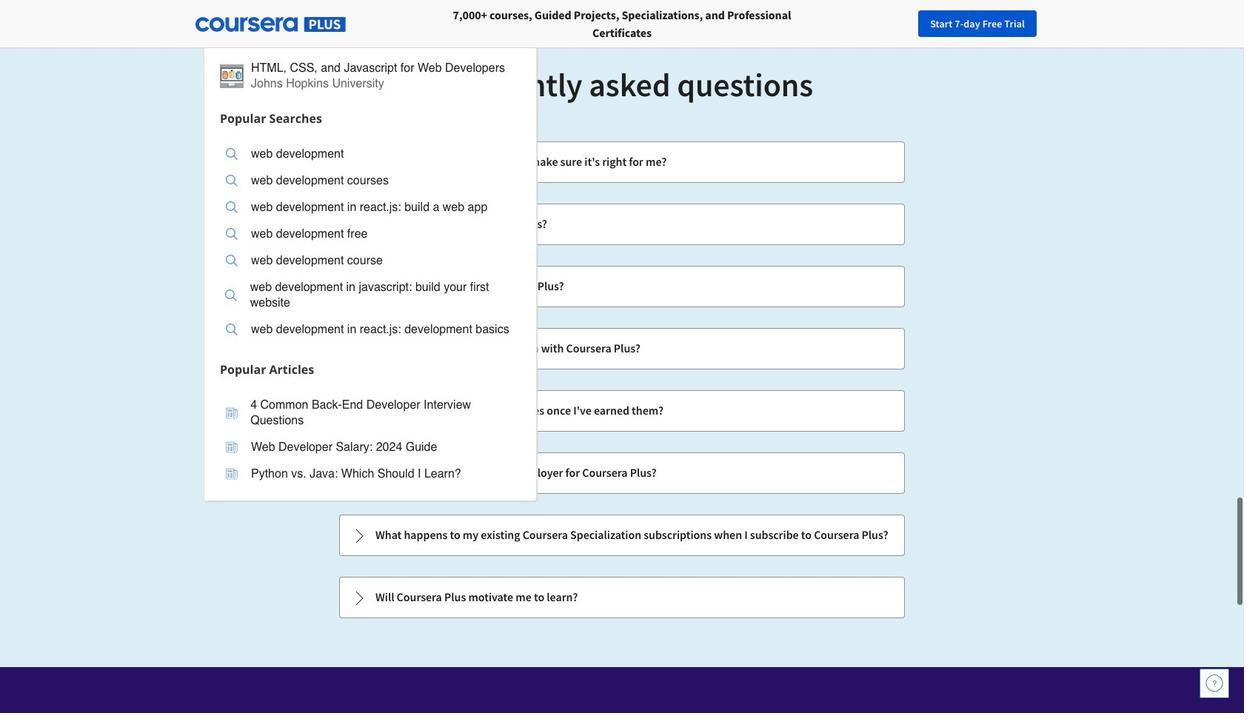Task type: locate. For each thing, give the bounding box(es) containing it.
1 vertical spatial list box
[[204, 383, 536, 500]]

list box
[[204, 131, 536, 356], [204, 383, 536, 500]]

help center image
[[1206, 675, 1224, 693]]

list
[[338, 140, 907, 620]]

coursera plus image
[[196, 17, 346, 32]]

0 vertical spatial list box
[[204, 131, 536, 356]]

1 list box from the top
[[204, 131, 536, 356]]

autocomplete results list box
[[204, 45, 537, 501]]

suggestion image image
[[220, 64, 244, 88], [226, 148, 238, 160], [226, 175, 238, 187], [226, 201, 238, 213], [226, 228, 238, 240], [226, 255, 238, 267], [225, 289, 237, 301], [226, 324, 238, 336], [226, 407, 237, 419], [226, 441, 238, 453], [226, 468, 238, 480]]

None search field
[[204, 9, 559, 501]]



Task type: describe. For each thing, give the bounding box(es) containing it.
2 list box from the top
[[204, 383, 536, 500]]

What do you want to learn? text field
[[204, 9, 530, 39]]



Task type: vqa. For each thing, say whether or not it's contained in the screenshot.
Suggestion Image
yes



